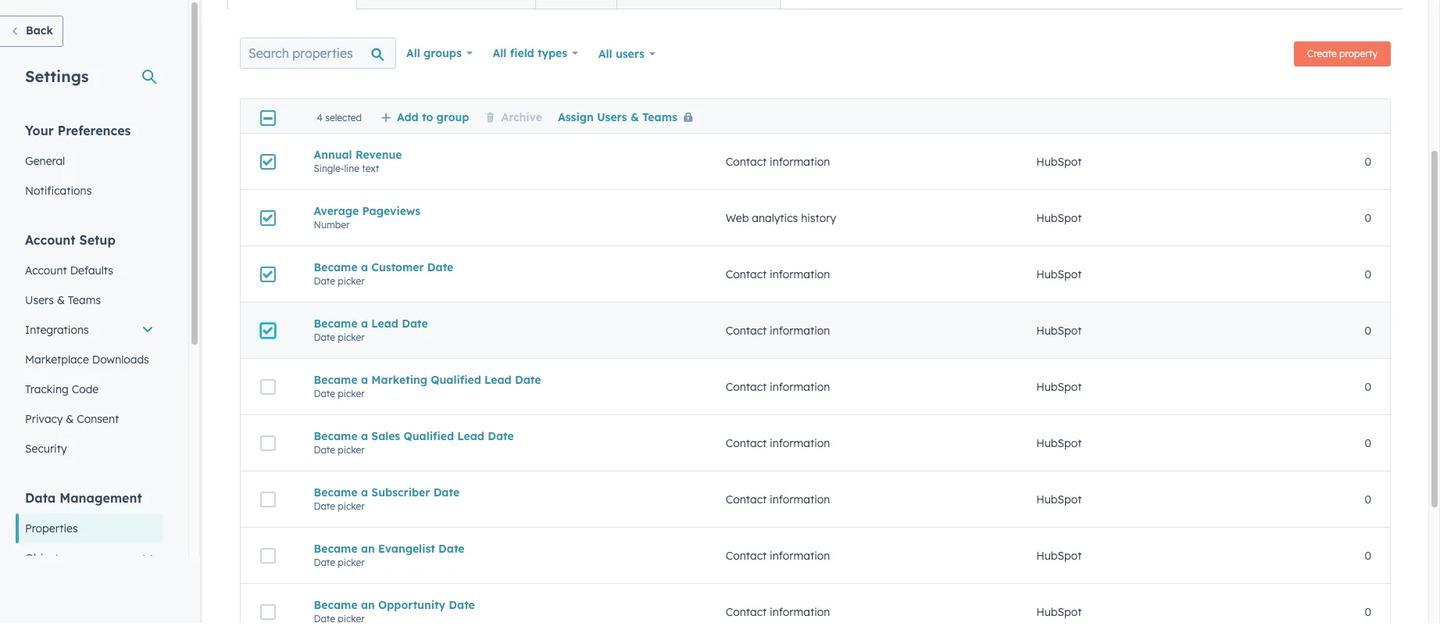Task type: locate. For each thing, give the bounding box(es) containing it.
0 for annual revenue
[[1365, 154, 1372, 168]]

information for became a subscriber date
[[770, 492, 831, 506]]

1 hubspot from the top
[[1037, 154, 1082, 168]]

7 hubspot from the top
[[1037, 492, 1082, 506]]

1 contact from the top
[[726, 154, 767, 168]]

& for consent
[[66, 412, 74, 426]]

picker for lead
[[338, 331, 365, 343]]

7 became from the top
[[314, 598, 358, 612]]

6 contact information from the top
[[726, 492, 831, 506]]

picker inside became an evangelist date date picker
[[338, 556, 365, 568]]

privacy & consent
[[25, 412, 119, 426]]

picker inside became a lead date date picker
[[338, 331, 365, 343]]

7 0 from the top
[[1365, 492, 1372, 506]]

1 horizontal spatial all
[[493, 46, 507, 60]]

users up integrations
[[25, 293, 54, 307]]

lead
[[372, 316, 399, 330], [485, 373, 512, 387], [458, 429, 485, 443]]

0 horizontal spatial all
[[407, 46, 420, 60]]

2 horizontal spatial &
[[631, 110, 639, 124]]

became a customer date button
[[314, 260, 689, 274]]

& right assign
[[631, 110, 639, 124]]

management
[[60, 490, 142, 506]]

2 picker from the top
[[338, 331, 365, 343]]

1 0 from the top
[[1365, 154, 1372, 168]]

2 information from the top
[[770, 267, 831, 281]]

became a customer date date picker
[[314, 260, 454, 287]]

groups
[[424, 46, 462, 60]]

became down became an evangelist date date picker
[[314, 598, 358, 612]]

a for customer
[[361, 260, 368, 274]]

contact information for became a marketing qualified lead date
[[726, 380, 831, 394]]

became inside became a marketing qualified lead date date picker
[[314, 373, 358, 387]]

assign users & teams
[[558, 110, 678, 124]]

your preferences element
[[16, 122, 163, 206]]

4 became from the top
[[314, 429, 358, 443]]

became inside became a lead date date picker
[[314, 316, 358, 330]]

6 information from the top
[[770, 492, 831, 506]]

7 information from the top
[[770, 548, 831, 563]]

0 for became an opportunity date
[[1365, 605, 1372, 619]]

privacy
[[25, 412, 63, 426]]

all left field
[[493, 46, 507, 60]]

0 horizontal spatial users
[[25, 293, 54, 307]]

lead down became a lead date button
[[485, 373, 512, 387]]

0 for average pageviews
[[1365, 211, 1372, 225]]

contact information for became a sales qualified lead date
[[726, 436, 831, 450]]

tracking code link
[[16, 374, 163, 404]]

0 for became an evangelist date
[[1365, 548, 1372, 563]]

a inside became a lead date date picker
[[361, 316, 368, 330]]

3 contact information from the top
[[726, 323, 831, 337]]

picker inside became a customer date date picker
[[338, 275, 365, 287]]

add
[[397, 110, 419, 124]]

9 0 from the top
[[1365, 605, 1372, 619]]

8 contact from the top
[[726, 605, 767, 619]]

account up users & teams
[[25, 263, 67, 278]]

line
[[344, 162, 360, 174]]

2 vertical spatial lead
[[458, 429, 485, 443]]

1 vertical spatial lead
[[485, 373, 512, 387]]

contact information for became a customer date
[[726, 267, 831, 281]]

became a marketing qualified lead date date picker
[[314, 373, 541, 399]]

hubspot
[[1037, 154, 1082, 168], [1037, 211, 1082, 225], [1037, 267, 1082, 281], [1037, 323, 1082, 337], [1037, 380, 1082, 394], [1037, 436, 1082, 450], [1037, 492, 1082, 506], [1037, 548, 1082, 563], [1037, 605, 1082, 619]]

account setup element
[[16, 231, 163, 464]]

2 contact information from the top
[[726, 267, 831, 281]]

marketplace downloads link
[[16, 345, 163, 374]]

2 horizontal spatial all
[[599, 47, 613, 61]]

8 information from the top
[[770, 605, 831, 619]]

information for became a lead date
[[770, 323, 831, 337]]

3 information from the top
[[770, 323, 831, 337]]

1 a from the top
[[361, 260, 368, 274]]

users
[[597, 110, 628, 124], [25, 293, 54, 307]]

preferences
[[58, 123, 131, 138]]

picker up the 'became an opportunity date'
[[338, 556, 365, 568]]

text
[[362, 162, 379, 174]]

contact information for annual revenue
[[726, 154, 831, 168]]

downloads
[[92, 353, 149, 367]]

contact information for became an evangelist date
[[726, 548, 831, 563]]

integrations button
[[16, 315, 163, 345]]

picker inside became a sales qualified lead date date picker
[[338, 444, 365, 455]]

a left sales
[[361, 429, 368, 443]]

0
[[1365, 154, 1372, 168], [1365, 211, 1372, 225], [1365, 267, 1372, 281], [1365, 323, 1372, 337], [1365, 380, 1372, 394], [1365, 436, 1372, 450], [1365, 492, 1372, 506], [1365, 548, 1372, 563], [1365, 605, 1372, 619]]

1 vertical spatial account
[[25, 263, 67, 278]]

average pageviews button
[[314, 204, 689, 218]]

3 became from the top
[[314, 373, 358, 387]]

became a sales qualified lead date button
[[314, 429, 689, 443]]

became a lead date button
[[314, 316, 689, 330]]

a inside became a sales qualified lead date date picker
[[361, 429, 368, 443]]

5 information from the top
[[770, 436, 831, 450]]

0 vertical spatial an
[[361, 541, 375, 555]]

a inside became a customer date date picker
[[361, 260, 368, 274]]

5 0 from the top
[[1365, 380, 1372, 394]]

3 0 from the top
[[1365, 267, 1372, 281]]

picker up became a subscriber date date picker
[[338, 444, 365, 455]]

qualified right sales
[[404, 429, 454, 443]]

2 contact from the top
[[726, 267, 767, 281]]

became left evangelist on the left of page
[[314, 541, 358, 555]]

a left marketing at bottom
[[361, 373, 368, 387]]

1 vertical spatial qualified
[[404, 429, 454, 443]]

became a marketing qualified lead date button
[[314, 373, 689, 387]]

picker inside became a subscriber date date picker
[[338, 500, 365, 512]]

picker down became a lead date date picker
[[338, 387, 365, 399]]

&
[[631, 110, 639, 124], [57, 293, 65, 307], [66, 412, 74, 426]]

7 contact information from the top
[[726, 548, 831, 563]]

tab panel
[[228, 9, 1404, 623]]

lead inside became a sales qualified lead date date picker
[[458, 429, 485, 443]]

a left subscriber
[[361, 485, 368, 499]]

& inside tab panel
[[631, 110, 639, 124]]

web analytics history
[[726, 211, 837, 225]]

6 picker from the top
[[338, 556, 365, 568]]

2 horizontal spatial lead
[[485, 373, 512, 387]]

& for teams
[[57, 293, 65, 307]]

marketing
[[372, 373, 428, 387]]

add to group
[[397, 110, 469, 124]]

8 contact information from the top
[[726, 605, 831, 619]]

4 0 from the top
[[1365, 323, 1372, 337]]

information
[[770, 154, 831, 168], [770, 267, 831, 281], [770, 323, 831, 337], [770, 380, 831, 394], [770, 436, 831, 450], [770, 492, 831, 506], [770, 548, 831, 563], [770, 605, 831, 619]]

2 0 from the top
[[1365, 211, 1372, 225]]

account up account defaults
[[25, 232, 76, 248]]

6 hubspot from the top
[[1037, 436, 1082, 450]]

teams
[[643, 110, 678, 124], [68, 293, 101, 307]]

annual revenue single-line text
[[314, 147, 402, 174]]

4 hubspot from the top
[[1037, 323, 1082, 337]]

5 picker from the top
[[338, 500, 365, 512]]

1 an from the top
[[361, 541, 375, 555]]

& inside users & teams link
[[57, 293, 65, 307]]

evangelist
[[378, 541, 435, 555]]

an left evangelist on the left of page
[[361, 541, 375, 555]]

all left 'users'
[[599, 47, 613, 61]]

qualified right marketing at bottom
[[431, 373, 481, 387]]

5 a from the top
[[361, 485, 368, 499]]

became for became a subscriber date
[[314, 485, 358, 499]]

0 for became a sales qualified lead date
[[1365, 436, 1372, 450]]

a inside became a subscriber date date picker
[[361, 485, 368, 499]]

users right assign
[[597, 110, 628, 124]]

became
[[314, 260, 358, 274], [314, 316, 358, 330], [314, 373, 358, 387], [314, 429, 358, 443], [314, 485, 358, 499], [314, 541, 358, 555], [314, 598, 358, 612]]

& up integrations
[[57, 293, 65, 307]]

teams down 'users'
[[643, 110, 678, 124]]

2 an from the top
[[361, 598, 375, 612]]

date
[[428, 260, 454, 274], [314, 275, 335, 287], [402, 316, 428, 330], [314, 331, 335, 343], [515, 373, 541, 387], [314, 387, 335, 399], [488, 429, 514, 443], [314, 444, 335, 455], [434, 485, 460, 499], [314, 500, 335, 512], [439, 541, 465, 555], [314, 556, 335, 568], [449, 598, 475, 612]]

1 account from the top
[[25, 232, 76, 248]]

data
[[25, 490, 56, 506]]

1 contact information from the top
[[726, 154, 831, 168]]

an
[[361, 541, 375, 555], [361, 598, 375, 612]]

0 vertical spatial qualified
[[431, 373, 481, 387]]

contact for annual revenue
[[726, 154, 767, 168]]

teams inside account setup element
[[68, 293, 101, 307]]

became left sales
[[314, 429, 358, 443]]

became inside became a customer date date picker
[[314, 260, 358, 274]]

6 contact from the top
[[726, 492, 767, 506]]

9 hubspot from the top
[[1037, 605, 1082, 619]]

0 vertical spatial account
[[25, 232, 76, 248]]

1 horizontal spatial lead
[[458, 429, 485, 443]]

contact for became a marketing qualified lead date
[[726, 380, 767, 394]]

5 contact information from the top
[[726, 436, 831, 450]]

marketplace downloads
[[25, 353, 149, 367]]

7 contact from the top
[[726, 548, 767, 563]]

8 hubspot from the top
[[1037, 548, 1082, 563]]

setup
[[79, 232, 116, 248]]

& right privacy
[[66, 412, 74, 426]]

2 became from the top
[[314, 316, 358, 330]]

3 hubspot from the top
[[1037, 267, 1082, 281]]

0 horizontal spatial lead
[[372, 316, 399, 330]]

all left groups
[[407, 46, 420, 60]]

tab list
[[228, 0, 781, 9]]

lead down became a customer date date picker
[[372, 316, 399, 330]]

1 vertical spatial teams
[[68, 293, 101, 307]]

archive button
[[485, 110, 543, 124]]

1 vertical spatial users
[[25, 293, 54, 307]]

an for opportunity
[[361, 598, 375, 612]]

lead up became a subscriber date button
[[458, 429, 485, 443]]

3 a from the top
[[361, 373, 368, 387]]

hubspot for became a marketing qualified lead date
[[1037, 380, 1082, 394]]

3 contact from the top
[[726, 323, 767, 337]]

& inside privacy & consent link
[[66, 412, 74, 426]]

0 vertical spatial &
[[631, 110, 639, 124]]

0 vertical spatial users
[[597, 110, 628, 124]]

2 hubspot from the top
[[1037, 211, 1082, 225]]

types
[[538, 46, 568, 60]]

subscriber
[[372, 485, 430, 499]]

picker up became a lead date date picker
[[338, 275, 365, 287]]

2 a from the top
[[361, 316, 368, 330]]

0 for became a customer date
[[1365, 267, 1372, 281]]

1 horizontal spatial teams
[[643, 110, 678, 124]]

picker up became an evangelist date date picker
[[338, 500, 365, 512]]

lead for became a sales qualified lead date
[[458, 429, 485, 443]]

4 information from the top
[[770, 380, 831, 394]]

2 account from the top
[[25, 263, 67, 278]]

picker down became a customer date date picker
[[338, 331, 365, 343]]

add to group button
[[381, 110, 469, 124]]

a for lead
[[361, 316, 368, 330]]

1 vertical spatial &
[[57, 293, 65, 307]]

users inside account setup element
[[25, 293, 54, 307]]

became inside became an evangelist date date picker
[[314, 541, 358, 555]]

group
[[437, 110, 469, 124]]

qualified
[[431, 373, 481, 387], [404, 429, 454, 443]]

integrations
[[25, 323, 89, 337]]

a inside became a marketing qualified lead date date picker
[[361, 373, 368, 387]]

users & teams link
[[16, 285, 163, 315]]

teams down account defaults link
[[68, 293, 101, 307]]

an left opportunity
[[361, 598, 375, 612]]

tab panel containing all groups
[[228, 9, 1404, 623]]

became down became a lead date date picker
[[314, 373, 358, 387]]

information for became an opportunity date
[[770, 605, 831, 619]]

0 vertical spatial teams
[[643, 110, 678, 124]]

became down number
[[314, 260, 358, 274]]

became inside became a subscriber date date picker
[[314, 485, 358, 499]]

became inside became a sales qualified lead date date picker
[[314, 429, 358, 443]]

2 vertical spatial &
[[66, 412, 74, 426]]

1 information from the top
[[770, 154, 831, 168]]

1 became from the top
[[314, 260, 358, 274]]

contact for became a lead date
[[726, 323, 767, 337]]

archive
[[501, 110, 543, 124]]

0 horizontal spatial teams
[[68, 293, 101, 307]]

1 picker from the top
[[338, 275, 365, 287]]

a down became a customer date date picker
[[361, 316, 368, 330]]

a left customer
[[361, 260, 368, 274]]

3 picker from the top
[[338, 387, 365, 399]]

5 hubspot from the top
[[1037, 380, 1082, 394]]

hubspot for became a customer date
[[1037, 267, 1082, 281]]

Search search field
[[240, 38, 396, 69]]

a for marketing
[[361, 373, 368, 387]]

4 a from the top
[[361, 429, 368, 443]]

0 horizontal spatial &
[[57, 293, 65, 307]]

6 0 from the top
[[1365, 436, 1372, 450]]

tracking
[[25, 382, 69, 396]]

qualified inside became a marketing qualified lead date date picker
[[431, 373, 481, 387]]

1 vertical spatial an
[[361, 598, 375, 612]]

became for became a marketing qualified lead date
[[314, 373, 358, 387]]

0 for became a lead date
[[1365, 323, 1372, 337]]

4 picker from the top
[[338, 444, 365, 455]]

became for became a lead date
[[314, 316, 358, 330]]

all groups button
[[396, 38, 483, 69]]

properties link
[[16, 514, 163, 543]]

4 contact from the top
[[726, 380, 767, 394]]

all field types
[[493, 46, 568, 60]]

property
[[1340, 48, 1378, 59]]

lead inside became a marketing qualified lead date date picker
[[485, 373, 512, 387]]

became down became a customer date date picker
[[314, 316, 358, 330]]

4 contact information from the top
[[726, 380, 831, 394]]

hubspot for became a lead date
[[1037, 323, 1082, 337]]

an inside became an evangelist date date picker
[[361, 541, 375, 555]]

all field types button
[[483, 38, 589, 69]]

6 became from the top
[[314, 541, 358, 555]]

contact
[[726, 154, 767, 168], [726, 267, 767, 281], [726, 323, 767, 337], [726, 380, 767, 394], [726, 436, 767, 450], [726, 492, 767, 506], [726, 548, 767, 563], [726, 605, 767, 619]]

became left subscriber
[[314, 485, 358, 499]]

5 contact from the top
[[726, 436, 767, 450]]

1 horizontal spatial &
[[66, 412, 74, 426]]

account
[[25, 232, 76, 248], [25, 263, 67, 278]]

contact for became a subscriber date
[[726, 492, 767, 506]]

8 0 from the top
[[1365, 548, 1372, 563]]

0 vertical spatial lead
[[372, 316, 399, 330]]

notifications link
[[16, 176, 163, 206]]

hubspot for became an opportunity date
[[1037, 605, 1082, 619]]

an for evangelist
[[361, 541, 375, 555]]

contact for became an opportunity date
[[726, 605, 767, 619]]

qualified inside became a sales qualified lead date date picker
[[404, 429, 454, 443]]

5 became from the top
[[314, 485, 358, 499]]

all for all users
[[599, 47, 613, 61]]

average
[[314, 204, 359, 218]]



Task type: describe. For each thing, give the bounding box(es) containing it.
consent
[[77, 412, 119, 426]]

create property button
[[1295, 41, 1392, 66]]

became an opportunity date button
[[314, 598, 689, 612]]

general
[[25, 154, 65, 168]]

tracking code
[[25, 382, 99, 396]]

account setup
[[25, 232, 116, 248]]

became a subscriber date button
[[314, 485, 689, 499]]

opportunity
[[378, 598, 446, 612]]

contact for became an evangelist date
[[726, 548, 767, 563]]

became an evangelist date button
[[314, 541, 689, 555]]

marketplace
[[25, 353, 89, 367]]

became an opportunity date
[[314, 598, 475, 612]]

data management
[[25, 490, 142, 506]]

0 for became a marketing qualified lead date
[[1365, 380, 1372, 394]]

picker inside became a marketing qualified lead date date picker
[[338, 387, 365, 399]]

users
[[616, 47, 645, 61]]

picker for evangelist
[[338, 556, 365, 568]]

code
[[72, 382, 99, 396]]

create property
[[1308, 48, 1378, 59]]

contact information for became a subscriber date
[[726, 492, 831, 506]]

became an evangelist date date picker
[[314, 541, 465, 568]]

qualified for marketing
[[431, 373, 481, 387]]

information for became an evangelist date
[[770, 548, 831, 563]]

lead inside became a lead date date picker
[[372, 316, 399, 330]]

back
[[26, 23, 53, 38]]

account for account defaults
[[25, 263, 67, 278]]

notifications
[[25, 184, 92, 198]]

hubspot for became a subscriber date
[[1037, 492, 1082, 506]]

your
[[25, 123, 54, 138]]

account defaults
[[25, 263, 113, 278]]

hubspot for became a sales qualified lead date
[[1037, 436, 1082, 450]]

hubspot for annual revenue
[[1037, 154, 1082, 168]]

all groups
[[407, 46, 462, 60]]

to
[[422, 110, 433, 124]]

pageviews
[[362, 204, 421, 218]]

objects button
[[16, 543, 163, 573]]

web
[[726, 211, 749, 225]]

information for annual revenue
[[770, 154, 831, 168]]

analytics
[[752, 211, 798, 225]]

picker for customer
[[338, 275, 365, 287]]

objects
[[25, 551, 64, 565]]

4 selected
[[317, 112, 362, 124]]

became a subscriber date date picker
[[314, 485, 460, 512]]

history
[[801, 211, 837, 225]]

assign users & teams button
[[558, 110, 700, 124]]

qualified for sales
[[404, 429, 454, 443]]

your preferences
[[25, 123, 131, 138]]

data management element
[[16, 489, 163, 623]]

sales
[[372, 429, 400, 443]]

contact for became a customer date
[[726, 267, 767, 281]]

annual revenue button
[[314, 147, 689, 161]]

create
[[1308, 48, 1337, 59]]

privacy & consent link
[[16, 404, 163, 434]]

1 horizontal spatial users
[[597, 110, 628, 124]]

all users button
[[589, 38, 666, 70]]

became a lead date date picker
[[314, 316, 428, 343]]

settings
[[25, 66, 89, 86]]

users & teams
[[25, 293, 101, 307]]

account defaults link
[[16, 256, 163, 285]]

security
[[25, 442, 67, 456]]

lead for became a marketing qualified lead date
[[485, 373, 512, 387]]

defaults
[[70, 263, 113, 278]]

single-
[[314, 162, 344, 174]]

account for account setup
[[25, 232, 76, 248]]

information for became a marketing qualified lead date
[[770, 380, 831, 394]]

assign
[[558, 110, 594, 124]]

selected
[[325, 112, 362, 124]]

contact information for became an opportunity date
[[726, 605, 831, 619]]

number
[[314, 219, 350, 230]]

general link
[[16, 146, 163, 176]]

a for subscriber
[[361, 485, 368, 499]]

customer
[[372, 260, 424, 274]]

properties
[[25, 521, 78, 536]]

security link
[[16, 434, 163, 464]]

back link
[[0, 16, 63, 47]]

all for all groups
[[407, 46, 420, 60]]

a for sales
[[361, 429, 368, 443]]

4
[[317, 112, 323, 124]]

annual
[[314, 147, 352, 161]]

contact information for became a lead date
[[726, 323, 831, 337]]

hubspot for became an evangelist date
[[1037, 548, 1082, 563]]

all for all field types
[[493, 46, 507, 60]]

became a sales qualified lead date date picker
[[314, 429, 514, 455]]

revenue
[[356, 147, 402, 161]]

contact for became a sales qualified lead date
[[726, 436, 767, 450]]

average pageviews number
[[314, 204, 421, 230]]

became for became an evangelist date
[[314, 541, 358, 555]]

0 for became a subscriber date
[[1365, 492, 1372, 506]]

picker for subscriber
[[338, 500, 365, 512]]

became for became a sales qualified lead date
[[314, 429, 358, 443]]

information for became a customer date
[[770, 267, 831, 281]]

all users
[[599, 47, 645, 61]]

field
[[510, 46, 534, 60]]

information for became a sales qualified lead date
[[770, 436, 831, 450]]

became for became a customer date
[[314, 260, 358, 274]]

hubspot for average pageviews
[[1037, 211, 1082, 225]]



Task type: vqa. For each thing, say whether or not it's contained in the screenshot.
apps associated with Connected Apps
no



